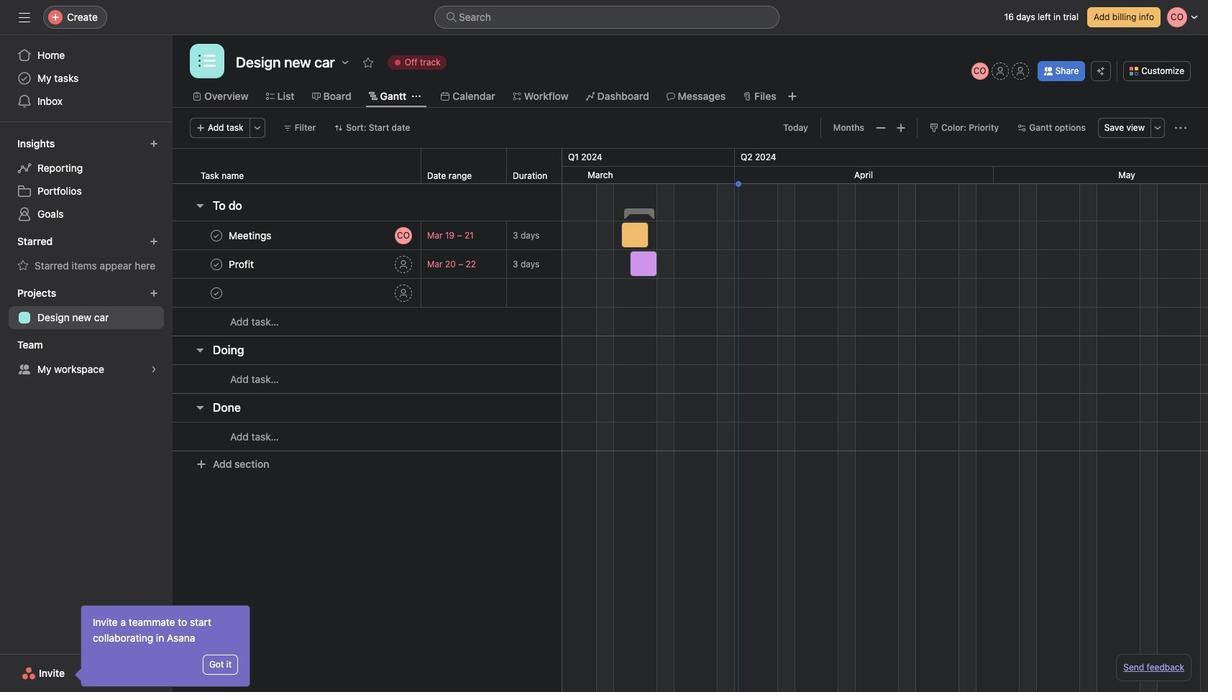 Task type: locate. For each thing, give the bounding box(es) containing it.
1 vertical spatial collapse task list for this group image
[[194, 344, 206, 356]]

2 task name text field from the top
[[226, 257, 258, 271]]

task name text field inside "profit" cell
[[226, 257, 258, 271]]

2 mark complete image from the top
[[208, 256, 225, 273]]

mark complete image
[[208, 227, 225, 244], [208, 256, 225, 273], [208, 284, 225, 302]]

0 vertical spatial row
[[173, 307, 562, 337]]

None text field
[[507, 223, 562, 248], [507, 251, 562, 277], [507, 223, 562, 248], [507, 251, 562, 277]]

mark complete checkbox inside "profit" cell
[[208, 256, 225, 273]]

Mark complete checkbox
[[208, 227, 225, 244], [208, 256, 225, 273]]

0 vertical spatial mark complete checkbox
[[208, 227, 225, 244]]

cell
[[172, 278, 421, 308]]

teams element
[[0, 332, 173, 384]]

3 row from the top
[[173, 422, 562, 452]]

1 mark complete checkbox from the top
[[208, 227, 225, 244]]

add to starred image
[[362, 57, 374, 68]]

1 vertical spatial row
[[173, 365, 562, 394]]

1 collapse task list for this group image from the top
[[194, 200, 206, 211]]

task name text field down meetings cell
[[226, 257, 258, 271]]

0 vertical spatial task name text field
[[226, 228, 276, 243]]

None text field
[[507, 280, 562, 306]]

mark complete checkbox inside meetings cell
[[208, 227, 225, 244]]

2 list item from the top
[[172, 250, 562, 279]]

1 vertical spatial mark complete checkbox
[[208, 256, 225, 273]]

profit cell
[[172, 250, 421, 279]]

1 list item from the top
[[172, 221, 562, 250]]

1 row from the top
[[173, 307, 562, 337]]

global element
[[0, 35, 173, 122]]

add items to starred image
[[150, 237, 158, 246]]

1 task name text field from the top
[[226, 228, 276, 243]]

more actions image
[[253, 124, 262, 132]]

2 vertical spatial mark complete image
[[208, 284, 225, 302]]

insights element
[[0, 131, 173, 229]]

mark complete checkbox for task name text field within the meetings cell
[[208, 227, 225, 244]]

2 collapse task list for this group image from the top
[[194, 344, 206, 356]]

list item
[[172, 221, 562, 250], [172, 250, 562, 279], [172, 278, 562, 308]]

1 vertical spatial task name text field
[[226, 257, 258, 271]]

hide sidebar image
[[19, 12, 30, 23]]

starred element
[[0, 229, 173, 280]]

row
[[173, 307, 562, 337], [173, 365, 562, 394], [173, 422, 562, 452]]

1 vertical spatial mark complete image
[[208, 256, 225, 273]]

2 row from the top
[[173, 365, 562, 394]]

1 mark complete image from the top
[[208, 227, 225, 244]]

2 mark complete checkbox from the top
[[208, 256, 225, 273]]

Task name text field
[[226, 228, 276, 243], [226, 257, 258, 271]]

collapse task list for this group image
[[194, 200, 206, 211], [194, 344, 206, 356], [194, 402, 206, 414]]

list box
[[434, 6, 780, 29]]

zoom in image
[[895, 122, 907, 134]]

task name text field up "profit" cell
[[226, 228, 276, 243]]

2 vertical spatial collapse task list for this group image
[[194, 402, 206, 414]]

mark complete image inside "profit" cell
[[208, 256, 225, 273]]

task name text field for mark complete icon within "profit" cell
[[226, 257, 258, 271]]

row for 1st 'collapse task list for this group' icon from the bottom of the page
[[173, 422, 562, 452]]

2 vertical spatial row
[[173, 422, 562, 452]]

3 list item from the top
[[172, 278, 562, 308]]

task name text field inside meetings cell
[[226, 228, 276, 243]]

3 mark complete image from the top
[[208, 284, 225, 302]]

0 vertical spatial mark complete image
[[208, 227, 225, 244]]

0 vertical spatial collapse task list for this group image
[[194, 200, 206, 211]]

tooltip
[[77, 606, 250, 687]]



Task type: describe. For each thing, give the bounding box(es) containing it.
mark complete image for "profit" cell
[[208, 256, 225, 273]]

Mark complete checkbox
[[208, 284, 225, 302]]

new project or portfolio image
[[150, 289, 158, 298]]

ask ai image
[[1097, 67, 1106, 76]]

add tab image
[[786, 91, 798, 102]]

mark complete checkbox for task name text field inside the "profit" cell
[[208, 256, 225, 273]]

mark complete image for meetings cell
[[208, 227, 225, 244]]

see details, my workspace image
[[150, 365, 158, 374]]

projects element
[[0, 280, 173, 332]]

new insights image
[[150, 140, 158, 148]]

toggle assignee popover image
[[395, 227, 412, 244]]

row for 2nd 'collapse task list for this group' icon from the bottom of the page
[[173, 365, 562, 394]]

list image
[[198, 52, 216, 70]]

task name text field for mark complete icon related to meetings cell
[[226, 228, 276, 243]]

more options image
[[1154, 124, 1162, 132]]

zoom out image
[[875, 122, 887, 134]]

tab actions image
[[412, 92, 421, 101]]

manage project members image
[[971, 63, 989, 80]]

3 collapse task list for this group image from the top
[[194, 402, 206, 414]]

meetings cell
[[172, 221, 421, 250]]

more actions image
[[1175, 122, 1187, 134]]



Task type: vqa. For each thing, say whether or not it's contained in the screenshot.
second Mark complete checkbox
yes



